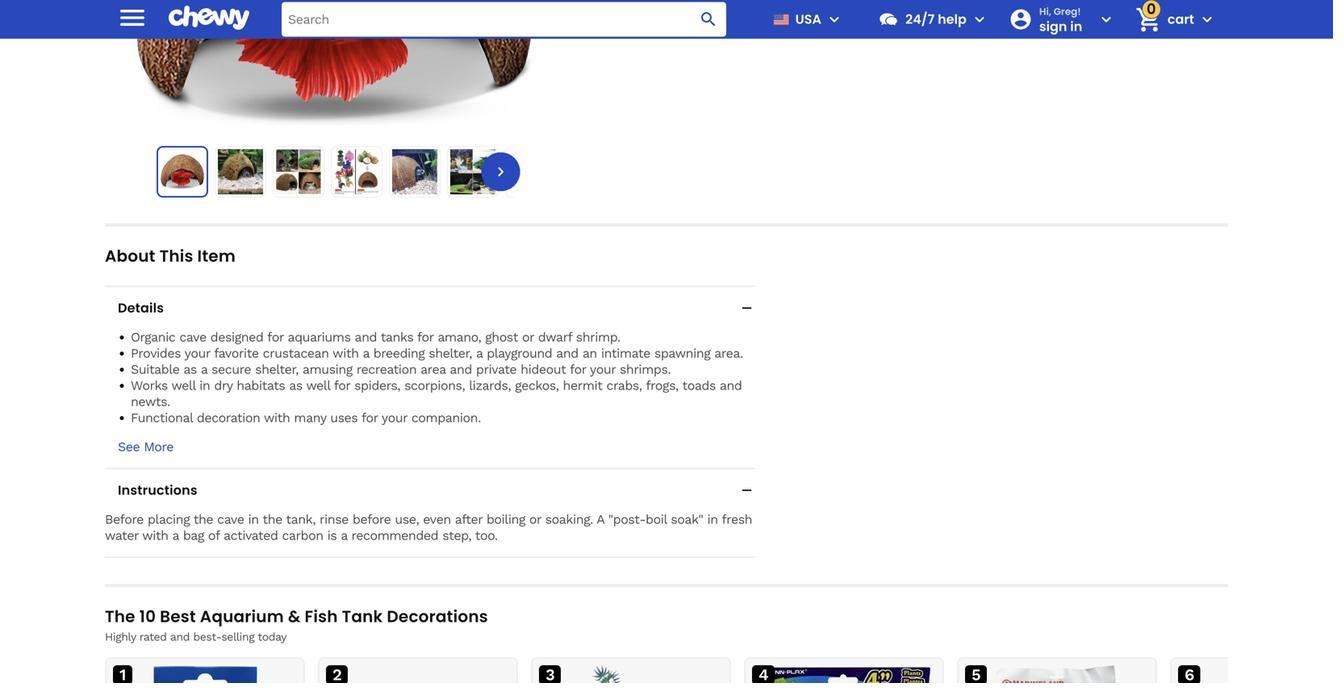 Task type: locate. For each thing, give the bounding box(es) containing it.
chewy support image
[[878, 9, 899, 30]]

in
[[199, 378, 210, 393], [248, 512, 259, 527], [707, 512, 718, 527]]

crabs,
[[607, 378, 642, 393]]

usa
[[795, 10, 822, 28]]

spiders,
[[354, 378, 400, 393]]

best
[[160, 606, 196, 628]]

for up the crustacean
[[267, 330, 284, 345]]

provides
[[131, 346, 181, 361]]

marineland bamboo for aquariums & terrariums, 3-ft image
[[965, 666, 1149, 684]]

Product search field
[[282, 2, 726, 37]]

cart link
[[1129, 0, 1194, 39]]

and right toads
[[720, 378, 742, 393]]

0 horizontal spatial cave
[[179, 330, 206, 345]]

in left fresh
[[707, 512, 718, 527]]

after
[[455, 512, 483, 527]]

ghost
[[485, 330, 518, 345]]

a left secure
[[201, 362, 207, 377]]

1 horizontal spatial your
[[382, 410, 407, 426]]

1 vertical spatial cave
[[217, 512, 244, 527]]

highly
[[105, 631, 136, 644]]

for right "tanks"
[[417, 330, 434, 345]]

or right the boiling in the left of the page
[[529, 512, 541, 527]]

2 vertical spatial with
[[142, 528, 168, 544]]

glofish plastic aquarium plant, green/blue, large image
[[539, 666, 723, 684]]

recreation
[[357, 362, 417, 377]]

help menu image
[[970, 10, 989, 29]]

your down an
[[590, 362, 616, 377]]

or
[[522, 330, 534, 345], [529, 512, 541, 527]]

soaking.
[[545, 512, 593, 527]]

well down amusing
[[306, 378, 330, 393]]

and
[[355, 330, 377, 345], [556, 346, 579, 361], [450, 362, 472, 377], [720, 378, 742, 393], [170, 631, 190, 644]]

hi, greg! sign in
[[1039, 5, 1082, 35]]

sungrow betta fish hideout cave, decoration for aquarium & gecko tank slide 2 of 7 image
[[218, 149, 263, 195]]

well
[[172, 378, 195, 393], [306, 378, 330, 393]]

in
[[1070, 17, 1082, 35]]

your
[[185, 346, 210, 361], [590, 362, 616, 377], [382, 410, 407, 426]]

0 vertical spatial sungrow betta fish hideout cave, decoration for aquarium & gecko tank slide 1 of 7 image
[[135, 0, 536, 125]]

with left many
[[264, 410, 290, 426]]

use,
[[395, 512, 419, 527]]

for up the hermit
[[570, 362, 586, 377]]

a
[[363, 346, 369, 361], [476, 346, 483, 361], [201, 362, 207, 377], [172, 528, 179, 544], [341, 528, 347, 544]]

submit search image
[[699, 10, 718, 29]]

shrimp.
[[576, 330, 620, 345]]

1 the from the left
[[194, 512, 213, 527]]

your down spiders,
[[382, 410, 407, 426]]

24/7 help link
[[872, 0, 967, 39]]

0 vertical spatial or
[[522, 330, 534, 345]]

for
[[267, 330, 284, 345], [417, 330, 434, 345], [570, 362, 586, 377], [334, 378, 350, 393], [361, 410, 378, 426]]

as
[[183, 362, 197, 377], [289, 378, 302, 393]]

before placing the cave in the tank, rinse before use, even after boiling or soaking. a "post-boil soak" in fresh water with a bag of activated carbon is a recommended step, too.
[[105, 512, 752, 544]]

frogs,
[[646, 378, 679, 393]]

1 vertical spatial shelter,
[[255, 362, 299, 377]]

sungrow betta fish hideout cave, decoration for aquarium & gecko tank slide 6 of 7 image
[[450, 149, 496, 195]]

with up amusing
[[333, 346, 359, 361]]

cave right organic
[[179, 330, 206, 345]]

details
[[118, 299, 164, 317]]

hermit
[[563, 378, 602, 393]]

list
[[157, 146, 557, 198], [105, 658, 1333, 684]]

2 the from the left
[[263, 512, 282, 527]]

a down the placing
[[172, 528, 179, 544]]

sungrow betta fish hideout cave, decoration for aquarium & gecko tank slide 3 of 7 image
[[276, 149, 321, 195]]

before
[[105, 512, 144, 527]]

0 horizontal spatial shelter,
[[255, 362, 299, 377]]

1 vertical spatial or
[[529, 512, 541, 527]]

scorpions,
[[404, 378, 465, 393]]

geckos,
[[515, 378, 559, 393]]

organic cave designed for aquariums and tanks for amano, ghost or dwarf shrimp. provides your favorite crustacean with a breeding shelter, a playground and an intimate spawning area. suitable as a secure shelter, amusing recreation area and private hideout for your shrimps. works well in dry habitats as well for spiders, scorpions, lizards, geckos, hermit crabs, frogs, toads and newts. functional decoration with many uses for your companion.
[[131, 330, 743, 426]]

suitable
[[131, 362, 179, 377]]

with down the placing
[[142, 528, 168, 544]]

cave up of
[[217, 512, 244, 527]]

and down best
[[170, 631, 190, 644]]

toads
[[682, 378, 716, 393]]

the
[[194, 512, 213, 527], [263, 512, 282, 527]]

sungrow betta fish hideout cave, decoration for aquarium & gecko tank slide 7 of 7 image
[[508, 149, 554, 195]]

the 10 best aquarium & fish tank decorations highly rated and best-selling today
[[105, 606, 488, 644]]

carbon
[[282, 528, 323, 544]]

aquariums
[[288, 330, 351, 345]]

instructions image
[[739, 483, 755, 499]]

2 horizontal spatial your
[[590, 362, 616, 377]]

a
[[597, 512, 604, 527]]

0 horizontal spatial in
[[199, 378, 210, 393]]

more
[[144, 439, 173, 455]]

"post-
[[608, 512, 646, 527]]

tank
[[342, 606, 383, 628]]

1 vertical spatial with
[[264, 410, 290, 426]]

a up recreation
[[363, 346, 369, 361]]

0 horizontal spatial as
[[183, 362, 197, 377]]

bag
[[183, 528, 204, 544]]

shelter, up habitats
[[255, 362, 299, 377]]

or up playground at left
[[522, 330, 534, 345]]

hideout
[[521, 362, 566, 377]]

sungrow betta fish hideout cave, decoration for aquarium & gecko tank slide 5 of 7 image
[[392, 149, 437, 195]]

2 horizontal spatial in
[[707, 512, 718, 527]]

menu image
[[116, 1, 148, 34]]

as down the crustacean
[[289, 378, 302, 393]]

the up bag
[[194, 512, 213, 527]]

is
[[327, 528, 337, 544]]

1 horizontal spatial shelter,
[[429, 346, 472, 361]]

decorations
[[387, 606, 488, 628]]

as right suitable
[[183, 362, 197, 377]]

10
[[139, 606, 156, 628]]

0 horizontal spatial with
[[142, 528, 168, 544]]

habitats
[[237, 378, 285, 393]]

with
[[333, 346, 359, 361], [264, 410, 290, 426], [142, 528, 168, 544]]

1 horizontal spatial well
[[306, 378, 330, 393]]

underwater treasures eucalyptus root fish wood, medium image
[[1178, 666, 1333, 684]]

0 vertical spatial cave
[[179, 330, 206, 345]]

of
[[208, 528, 220, 544]]

1 horizontal spatial cave
[[217, 512, 244, 527]]

1 vertical spatial as
[[289, 378, 302, 393]]

activated
[[224, 528, 278, 544]]

sungrow betta fish hideout cave, decoration for aquarium & gecko tank slide 4 of 7 image
[[334, 149, 379, 195]]

well down suitable
[[172, 378, 195, 393]]

sungrow betta fish hideout cave, decoration for aquarium & gecko tank slide 1 of 7 image
[[135, 0, 536, 125], [161, 150, 204, 194]]

intimate
[[601, 346, 650, 361]]

0 horizontal spatial the
[[194, 512, 213, 527]]

1 horizontal spatial with
[[264, 410, 290, 426]]

details image
[[739, 300, 755, 316]]

fish
[[305, 606, 338, 628]]

0 vertical spatial with
[[333, 346, 359, 361]]

0 horizontal spatial well
[[172, 378, 195, 393]]

1 horizontal spatial as
[[289, 378, 302, 393]]

shrimps.
[[620, 362, 671, 377]]

0 horizontal spatial your
[[185, 346, 210, 361]]

your left favorite
[[185, 346, 210, 361]]

even
[[423, 512, 451, 527]]

in up 'activated'
[[248, 512, 259, 527]]

aquarium
[[200, 606, 284, 628]]

shelter,
[[429, 346, 472, 361], [255, 362, 299, 377]]

in left dry
[[199, 378, 210, 393]]

menu image
[[825, 10, 844, 29]]

2 vertical spatial your
[[382, 410, 407, 426]]

shelter, down amano,
[[429, 346, 472, 361]]

designed
[[210, 330, 263, 345]]

in inside organic cave designed for aquariums and tanks for amano, ghost or dwarf shrimp. provides your favorite crustacean with a breeding shelter, a playground and an intimate spawning area. suitable as a secure shelter, amusing recreation area and private hideout for your shrimps. works well in dry habitats as well for spiders, scorpions, lizards, geckos, hermit crabs, frogs, toads and newts. functional decoration with many uses for your companion.
[[199, 378, 210, 393]]

zoo med floating betta log image
[[113, 666, 297, 684]]

see more
[[118, 439, 173, 455]]

cave inside organic cave designed for aquariums and tanks for amano, ghost or dwarf shrimp. provides your favorite crustacean with a breeding shelter, a playground and an intimate spawning area. suitable as a secure shelter, amusing recreation area and private hideout for your shrimps. works well in dry habitats as well for spiders, scorpions, lizards, geckos, hermit crabs, frogs, toads and newts. functional decoration with many uses for your companion.
[[179, 330, 206, 345]]

1 horizontal spatial the
[[263, 512, 282, 527]]

placing
[[148, 512, 190, 527]]

the up 'activated'
[[263, 512, 282, 527]]

cave inside before placing the cave in the tank, rinse before use, even after boiling or soaking. a "post-boil soak" in fresh water with a bag of activated carbon is a recommended step, too.
[[217, 512, 244, 527]]

today
[[258, 631, 287, 644]]



Task type: describe. For each thing, give the bounding box(es) containing it.
area.
[[714, 346, 743, 361]]

crustacean
[[263, 346, 329, 361]]

help
[[938, 10, 967, 28]]

Search text field
[[282, 2, 726, 37]]

area
[[421, 362, 446, 377]]

and right area at bottom left
[[450, 362, 472, 377]]

boil
[[646, 512, 667, 527]]

see
[[118, 439, 140, 455]]

about this item
[[105, 245, 236, 268]]

for right the uses
[[361, 410, 378, 426]]

chewy home image
[[169, 0, 249, 36]]

secure
[[211, 362, 251, 377]]

and down dwarf
[[556, 346, 579, 361]]

1 horizontal spatial in
[[248, 512, 259, 527]]

companion.
[[411, 410, 481, 426]]

penn-plax betta multi-color aquarium plants, 6 count image
[[752, 666, 936, 684]]

greg!
[[1054, 5, 1081, 18]]

rinse
[[320, 512, 349, 527]]

too.
[[475, 528, 498, 544]]

otterly pets aquarium plants, 8 count image
[[326, 666, 510, 684]]

2 well from the left
[[306, 378, 330, 393]]

a right is
[[341, 528, 347, 544]]

playground
[[487, 346, 552, 361]]

fresh
[[722, 512, 752, 527]]

1 well from the left
[[172, 378, 195, 393]]

1 vertical spatial your
[[590, 362, 616, 377]]

spawning
[[654, 346, 710, 361]]

and left "tanks"
[[355, 330, 377, 345]]

item
[[197, 245, 236, 268]]

and inside the 10 best aquarium & fish tank decorations highly rated and best-selling today
[[170, 631, 190, 644]]

dwarf
[[538, 330, 572, 345]]

with inside before placing the cave in the tank, rinse before use, even after boiling or soaking. a "post-boil soak" in fresh water with a bag of activated carbon is a recommended step, too.
[[142, 528, 168, 544]]

best-
[[193, 631, 221, 644]]

or inside before placing the cave in the tank, rinse before use, even after boiling or soaking. a "post-boil soak" in fresh water with a bag of activated carbon is a recommended step, too.
[[529, 512, 541, 527]]

private
[[476, 362, 517, 377]]

for down amusing
[[334, 378, 350, 393]]

tanks
[[381, 330, 413, 345]]

dry
[[214, 378, 233, 393]]

1 vertical spatial list
[[105, 658, 1333, 684]]

0 vertical spatial your
[[185, 346, 210, 361]]

before
[[353, 512, 391, 527]]

24/7
[[906, 10, 935, 28]]

cart
[[1168, 10, 1194, 28]]

rated
[[139, 631, 167, 644]]

items image
[[1134, 5, 1163, 34]]

an
[[583, 346, 597, 361]]

decoration
[[197, 410, 260, 426]]

usa button
[[767, 0, 844, 39]]

recommended
[[351, 528, 438, 544]]

the
[[105, 606, 135, 628]]

24/7 help
[[906, 10, 967, 28]]

amusing
[[303, 362, 353, 377]]

many
[[294, 410, 326, 426]]

cart menu image
[[1198, 10, 1217, 29]]

&
[[288, 606, 301, 628]]

0 vertical spatial as
[[183, 362, 197, 377]]

soak"
[[671, 512, 703, 527]]

hi,
[[1039, 5, 1051, 18]]

2 horizontal spatial with
[[333, 346, 359, 361]]

or inside organic cave designed for aquariums and tanks for amano, ghost or dwarf shrimp. provides your favorite crustacean with a breeding shelter, a playground and an intimate spawning area. suitable as a secure shelter, amusing recreation area and private hideout for your shrimps. works well in dry habitats as well for spiders, scorpions, lizards, geckos, hermit crabs, frogs, toads and newts. functional decoration with many uses for your companion.
[[522, 330, 534, 345]]

selling
[[221, 631, 254, 644]]

about
[[105, 245, 155, 268]]

functional
[[131, 410, 193, 426]]

account menu image
[[1097, 10, 1116, 29]]

a up private
[[476, 346, 483, 361]]

favorite
[[214, 346, 259, 361]]

0 vertical spatial list
[[157, 146, 557, 198]]

this
[[159, 245, 193, 268]]

works
[[131, 378, 168, 393]]

newts.
[[131, 394, 170, 410]]

step,
[[442, 528, 471, 544]]

organic
[[131, 330, 175, 345]]

instructions
[[118, 481, 197, 500]]

uses
[[330, 410, 358, 426]]

breeding
[[373, 346, 425, 361]]

amano,
[[438, 330, 481, 345]]

water
[[105, 528, 139, 544]]

0 vertical spatial shelter,
[[429, 346, 472, 361]]

boiling
[[487, 512, 525, 527]]

tank,
[[286, 512, 316, 527]]

lizards,
[[469, 378, 511, 393]]

sign
[[1039, 17, 1067, 35]]

1 vertical spatial sungrow betta fish hideout cave, decoration for aquarium & gecko tank slide 1 of 7 image
[[161, 150, 204, 194]]



Task type: vqa. For each thing, say whether or not it's contained in the screenshot.
"From" on the bottom left
no



